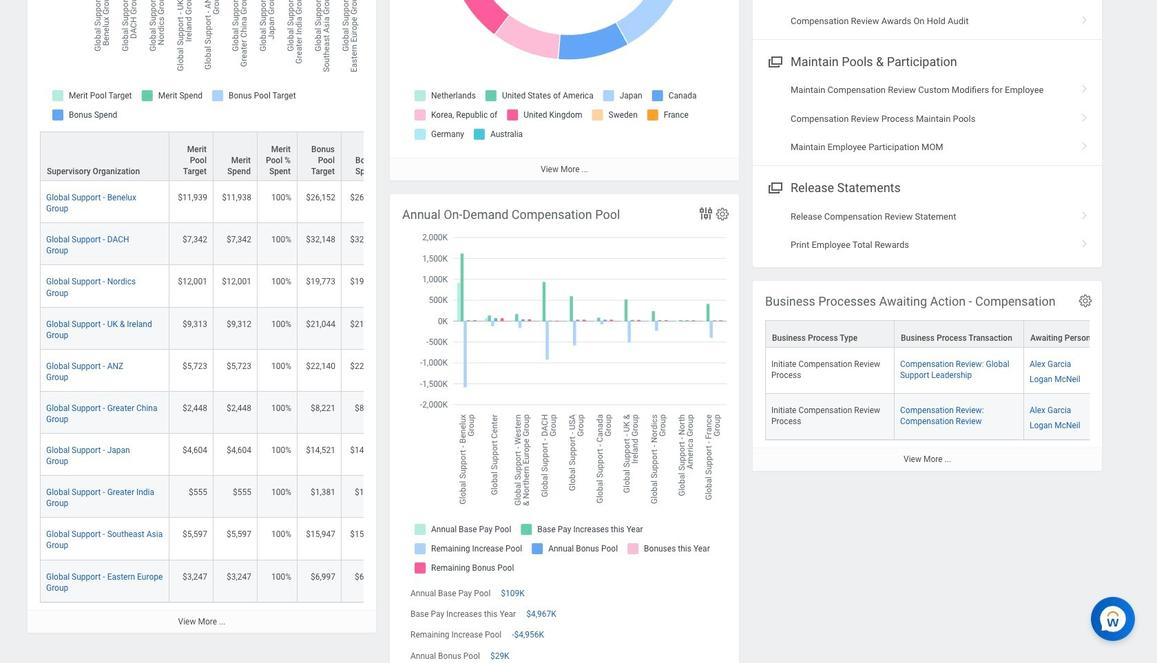 Task type: describe. For each thing, give the bounding box(es) containing it.
1 items selected list from the top
[[1030, 357, 1103, 385]]

2 chevron right image from the top
[[1076, 235, 1094, 249]]

initiate compensation review process element for 2nd items selected list
[[772, 403, 881, 427]]

2 chevron right image from the top
[[1076, 80, 1094, 94]]

initiate compensation review process element for second items selected list from the bottom of the business processes awaiting action - compensation element
[[772, 357, 881, 381]]

configure and view chart data image
[[698, 205, 715, 222]]

compensation review summary element
[[28, 0, 426, 633]]

1 column header from the left
[[40, 132, 170, 182]]

2 column header from the left
[[170, 132, 214, 182]]

1 list from the top
[[753, 0, 1103, 35]]

1 chevron right image from the top
[[1076, 11, 1094, 25]]

configure annual on-demand compensation pool image
[[715, 207, 730, 222]]

3 column header from the left
[[214, 132, 258, 182]]



Task type: locate. For each thing, give the bounding box(es) containing it.
1 vertical spatial list
[[753, 76, 1103, 162]]

0 vertical spatial list
[[753, 0, 1103, 35]]

0 vertical spatial chevron right image
[[1076, 137, 1094, 151]]

business processes awaiting action - compensation element
[[753, 281, 1120, 471]]

1 chevron right image from the top
[[1076, 137, 1094, 151]]

0 vertical spatial menu group image
[[766, 52, 784, 70]]

0 vertical spatial initiate compensation review process element
[[772, 357, 881, 381]]

menu group image for 2nd 'list' from the top of the page
[[766, 52, 784, 70]]

items selected list
[[1030, 357, 1103, 385], [1030, 403, 1103, 432]]

3 chevron right image from the top
[[1076, 109, 1094, 122]]

column header
[[40, 132, 170, 182], [170, 132, 214, 182], [214, 132, 258, 182], [258, 132, 298, 182], [298, 132, 342, 182]]

1 menu group image from the top
[[766, 52, 784, 70]]

1 vertical spatial menu group image
[[766, 178, 784, 197]]

1 vertical spatial chevron right image
[[1076, 235, 1094, 249]]

chevron right image
[[1076, 11, 1094, 25], [1076, 80, 1094, 94], [1076, 109, 1094, 122], [1076, 206, 1094, 220]]

list
[[753, 0, 1103, 35], [753, 76, 1103, 162], [753, 202, 1103, 259]]

2 menu group image from the top
[[766, 178, 784, 197]]

4 column header from the left
[[258, 132, 298, 182]]

compensation review by country element
[[390, 0, 739, 181]]

2 list from the top
[[753, 76, 1103, 162]]

annual on-demand compensation pool element
[[390, 194, 739, 664]]

menu group image for 1st 'list' from the bottom
[[766, 178, 784, 197]]

5 column header from the left
[[298, 132, 342, 182]]

0 vertical spatial items selected list
[[1030, 357, 1103, 385]]

initiate compensation review process element
[[772, 357, 881, 381], [772, 403, 881, 427]]

3 list from the top
[[753, 202, 1103, 259]]

chevron right image
[[1076, 137, 1094, 151], [1076, 235, 1094, 249]]

2 initiate compensation review process element from the top
[[772, 403, 881, 427]]

1 initiate compensation review process element from the top
[[772, 357, 881, 381]]

4 chevron right image from the top
[[1076, 206, 1094, 220]]

menu group image
[[766, 52, 784, 70], [766, 178, 784, 197]]

1 vertical spatial items selected list
[[1030, 403, 1103, 432]]

row
[[40, 132, 426, 182], [40, 181, 426, 223], [40, 223, 426, 266], [40, 266, 426, 308], [40, 308, 426, 350], [766, 321, 1120, 348], [766, 348, 1120, 394], [40, 350, 426, 392], [40, 392, 426, 434], [766, 394, 1120, 441], [40, 434, 426, 476], [40, 476, 426, 518], [40, 518, 426, 561], [40, 561, 426, 603]]

1 vertical spatial initiate compensation review process element
[[772, 403, 881, 427]]

2 vertical spatial list
[[753, 202, 1103, 259]]

2 items selected list from the top
[[1030, 403, 1103, 432]]



Task type: vqa. For each thing, say whether or not it's contained in the screenshot.
OF
no



